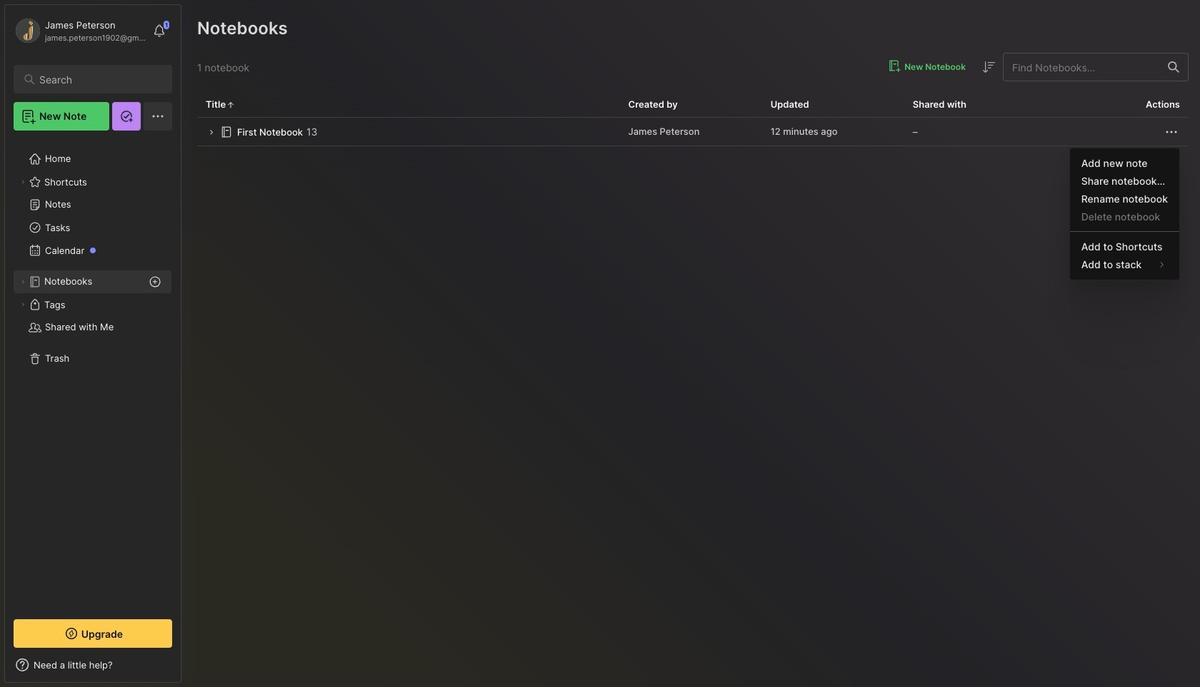 Task type: vqa. For each thing, say whether or not it's contained in the screenshot.
Click to collapse image
yes



Task type: locate. For each thing, give the bounding box(es) containing it.
arrow image
[[206, 127, 216, 138]]

None search field
[[39, 71, 159, 88]]

expand notebooks image
[[19, 278, 27, 286]]

tree
[[5, 139, 181, 607]]

expand tags image
[[19, 301, 27, 309]]

Sort field
[[980, 59, 997, 76]]

sort options image
[[980, 59, 997, 76]]

dropdown list menu
[[1070, 154, 1179, 274]]

WHAT'S NEW field
[[5, 654, 181, 677]]

menu item
[[1070, 255, 1179, 274]]

row
[[197, 118, 1189, 146]]

Add to stack field
[[1070, 255, 1179, 274]]



Task type: describe. For each thing, give the bounding box(es) containing it.
Search text field
[[39, 73, 159, 86]]

more actions image
[[1163, 123, 1180, 140]]

none search field inside main 'element'
[[39, 71, 159, 88]]

tree inside main 'element'
[[5, 139, 181, 607]]

click to collapse image
[[180, 661, 191, 679]]

More actions field
[[1163, 123, 1180, 140]]

main element
[[0, 0, 186, 688]]

Account field
[[14, 16, 146, 45]]

Find Notebooks… text field
[[1004, 55, 1159, 79]]



